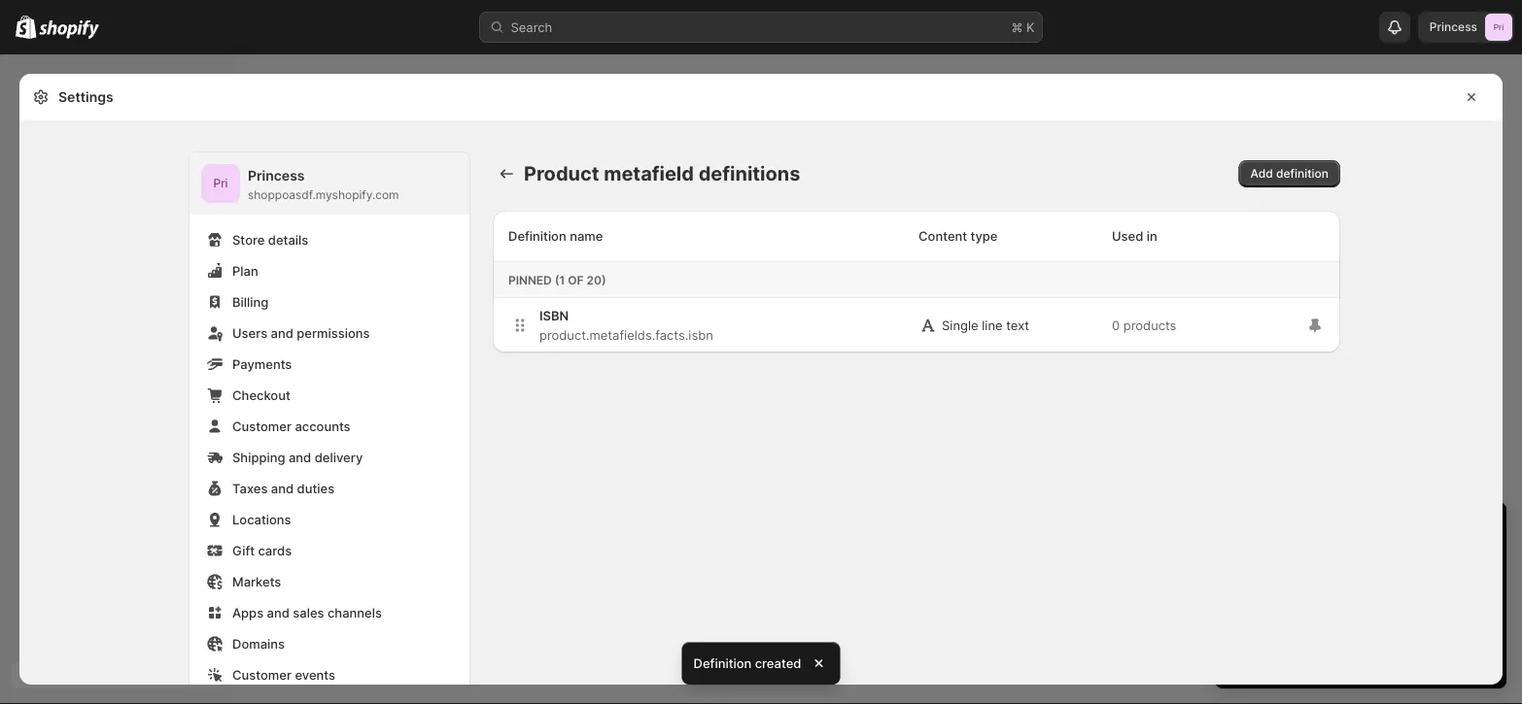 Task type: locate. For each thing, give the bounding box(es) containing it.
locations link
[[201, 506, 458, 534]]

0 vertical spatial princess
[[1430, 20, 1478, 34]]

customer
[[232, 419, 292, 434], [232, 668, 292, 683]]

⌘
[[1011, 19, 1023, 35]]

store details link
[[201, 227, 458, 254]]

2 customer from the top
[[232, 668, 292, 683]]

and
[[271, 326, 293, 341], [289, 450, 311, 465], [271, 481, 294, 496], [267, 606, 290, 621]]

payments link
[[201, 351, 458, 378]]

0 vertical spatial customer
[[232, 419, 292, 434]]

customer down checkout
[[232, 419, 292, 434]]

definition up pinned
[[508, 228, 566, 244]]

taxes
[[232, 481, 268, 496]]

products
[[1124, 318, 1177, 333]]

princess
[[1430, 20, 1478, 34], [248, 168, 305, 184]]

20)
[[587, 273, 606, 287]]

princess left princess icon
[[1430, 20, 1478, 34]]

events
[[295, 668, 335, 683]]

1 day left in your trial element
[[1215, 553, 1507, 689]]

1 vertical spatial definition
[[694, 656, 752, 671]]

1 vertical spatial customer
[[232, 668, 292, 683]]

1 horizontal spatial definition
[[694, 656, 752, 671]]

princess shoppoasdf.myshopify.com
[[248, 168, 399, 202]]

0 vertical spatial definition
[[508, 228, 566, 244]]

permissions
[[297, 326, 370, 341]]

princess up shoppoasdf.myshopify.com
[[248, 168, 305, 184]]

shoppoasdf.myshopify.com
[[248, 188, 399, 202]]

definition for definition created
[[694, 656, 752, 671]]

shopify image
[[39, 20, 99, 39]]

definition
[[508, 228, 566, 244], [694, 656, 752, 671]]

metafield
[[604, 162, 694, 186]]

markets
[[232, 575, 281, 590]]

content type
[[919, 228, 998, 244]]

line
[[982, 318, 1003, 333]]

princess inside the princess shoppoasdf.myshopify.com
[[248, 168, 305, 184]]

shipping and delivery link
[[201, 444, 458, 471]]

1 customer from the top
[[232, 419, 292, 434]]

settings dialog
[[19, 74, 1503, 705]]

search
[[511, 19, 552, 35]]

store
[[232, 232, 265, 247]]

gift cards
[[232, 543, 292, 558]]

and right taxes
[[271, 481, 294, 496]]

single
[[942, 318, 979, 333]]

0
[[1112, 318, 1120, 333]]

taxes and duties link
[[201, 475, 458, 503]]

used in
[[1112, 228, 1158, 244]]

isbn product.metafields.facts.isbn
[[540, 308, 713, 343]]

and right users
[[271, 326, 293, 341]]

taxes and duties
[[232, 481, 335, 496]]

definition inside settings dialog
[[508, 228, 566, 244]]

plan link
[[201, 258, 458, 285]]

add definition
[[1251, 167, 1329, 181]]

0 horizontal spatial princess
[[248, 168, 305, 184]]

1 vertical spatial princess
[[248, 168, 305, 184]]

isbn
[[540, 308, 569, 323]]

gift
[[232, 543, 255, 558]]

definition for definition name
[[508, 228, 566, 244]]

locations
[[232, 512, 291, 527]]

(1
[[555, 273, 565, 287]]

k
[[1027, 19, 1035, 35]]

sales
[[293, 606, 324, 621]]

and right apps
[[267, 606, 290, 621]]

definitions
[[699, 162, 801, 186]]

1 horizontal spatial princess
[[1430, 20, 1478, 34]]

domains link
[[201, 631, 458, 658]]

princess for princess shoppoasdf.myshopify.com
[[248, 168, 305, 184]]

users and permissions link
[[201, 320, 458, 347]]

pinned
[[508, 273, 552, 287]]

text
[[1006, 318, 1029, 333]]

apps and sales channels
[[232, 606, 382, 621]]

customer for customer accounts
[[232, 419, 292, 434]]

customer down domains on the bottom left
[[232, 668, 292, 683]]

delivery
[[315, 450, 363, 465]]

store details
[[232, 232, 308, 247]]

dialog
[[1511, 74, 1522, 685]]

users
[[232, 326, 267, 341]]

and for apps
[[267, 606, 290, 621]]

add
[[1251, 167, 1273, 181]]

and down customer accounts
[[289, 450, 311, 465]]

isbn link
[[540, 308, 569, 323]]

plan
[[232, 263, 258, 279]]

0 horizontal spatial definition
[[508, 228, 566, 244]]

shop settings menu element
[[190, 153, 470, 705]]

definition
[[1276, 167, 1329, 181]]

product
[[524, 162, 599, 186]]

definition left created
[[694, 656, 752, 671]]

checkout link
[[201, 382, 458, 409]]

settings
[[58, 89, 113, 105]]



Task type: vqa. For each thing, say whether or not it's contained in the screenshot.
Expected at the left top of the page
no



Task type: describe. For each thing, give the bounding box(es) containing it.
channels
[[328, 606, 382, 621]]

billing link
[[201, 289, 458, 316]]

princess image
[[1485, 14, 1513, 41]]

users and permissions
[[232, 326, 370, 341]]

in
[[1147, 228, 1158, 244]]

cards
[[258, 543, 292, 558]]

customer events link
[[201, 662, 458, 689]]

0 products
[[1112, 318, 1177, 333]]

content
[[919, 228, 967, 244]]

markets link
[[201, 569, 458, 596]]

shopify image
[[16, 15, 36, 39]]

checkout
[[232, 388, 290, 403]]

princess for princess
[[1430, 20, 1478, 34]]

pri button
[[201, 164, 240, 203]]

customer for customer events
[[232, 668, 292, 683]]

used
[[1112, 228, 1144, 244]]

and for shipping
[[289, 450, 311, 465]]

add definition link
[[1239, 160, 1341, 188]]

name
[[570, 228, 603, 244]]

accounts
[[295, 419, 351, 434]]

⌘ k
[[1011, 19, 1035, 35]]

and for taxes
[[271, 481, 294, 496]]

customer events
[[232, 668, 335, 683]]

princess image
[[201, 164, 240, 203]]

customer accounts
[[232, 419, 351, 434]]

and for users
[[271, 326, 293, 341]]

product.metafields.facts.isbn
[[540, 328, 713, 343]]

pinned (1 of 20)
[[508, 273, 606, 287]]

domains
[[232, 637, 285, 652]]

definition created
[[694, 656, 801, 671]]

shipping
[[232, 450, 285, 465]]

duties
[[297, 481, 335, 496]]

payments
[[232, 357, 292, 372]]

gift cards link
[[201, 538, 458, 565]]

type
[[971, 228, 998, 244]]

billing
[[232, 295, 269, 310]]

product metafield definitions
[[524, 162, 801, 186]]

shipping and delivery
[[232, 450, 363, 465]]

apps
[[232, 606, 264, 621]]

apps and sales channels link
[[201, 600, 458, 627]]

definition name
[[508, 228, 603, 244]]

of
[[568, 273, 584, 287]]

customer accounts link
[[201, 413, 458, 440]]

details
[[268, 232, 308, 247]]

single line text
[[942, 318, 1029, 333]]

created
[[755, 656, 801, 671]]



